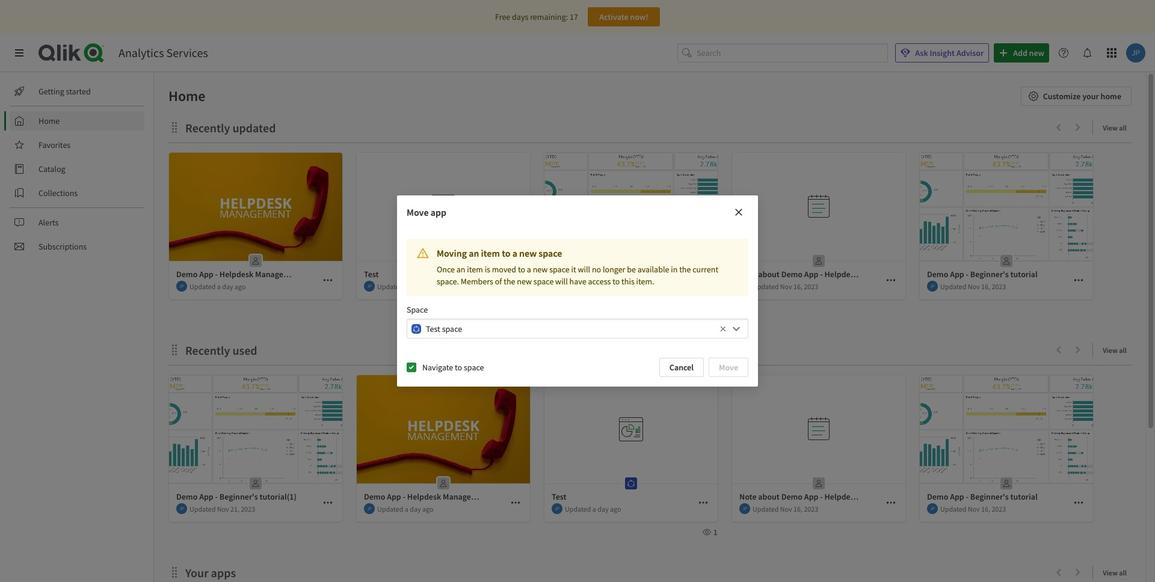 Task type: locate. For each thing, give the bounding box(es) containing it.
1 all from the top
[[1120, 123, 1128, 132]]

getting
[[39, 86, 64, 97]]

3 view all link from the top
[[1104, 565, 1132, 580]]

ago
[[235, 282, 246, 291], [423, 282, 434, 291], [423, 505, 434, 514], [610, 505, 622, 514]]

to left this
[[613, 277, 620, 287]]

it
[[572, 265, 577, 275]]

members
[[461, 277, 494, 287]]

0 vertical spatial home
[[169, 87, 206, 105]]

Search text field
[[697, 43, 889, 63]]

1 vertical spatial helpdesk
[[407, 492, 441, 503]]

-
[[215, 269, 218, 280], [591, 269, 594, 280], [967, 269, 969, 280], [215, 492, 218, 503], [403, 492, 406, 503], [967, 492, 969, 503]]

2 vertical spatial new
[[517, 277, 532, 287]]

recently left updated
[[185, 120, 230, 135]]

1 updated nov 16, 2023 link from the top
[[733, 153, 906, 300]]

will
[[578, 265, 591, 275], [556, 277, 568, 287]]

1 vertical spatial view all
[[1104, 346, 1128, 355]]

1 horizontal spatial management
[[443, 492, 490, 503]]

1 horizontal spatial helpdesk
[[407, 492, 441, 503]]

1 view all from the top
[[1104, 123, 1128, 132]]

close sidebar menu image
[[14, 48, 24, 58]]

1 demo app - beginner's tutorial from the top
[[928, 269, 1038, 280]]

21,
[[606, 282, 615, 291], [231, 505, 240, 514]]

2 vertical spatial view
[[1104, 569, 1119, 578]]

once
[[437, 265, 455, 275]]

will right it
[[578, 265, 591, 275]]

home inside main content
[[169, 87, 206, 105]]

3 all from the top
[[1120, 569, 1128, 578]]

1 vertical spatial all
[[1120, 346, 1128, 355]]

move right cancel button
[[719, 362, 739, 373]]

of
[[495, 277, 502, 287]]

the right of at the top
[[504, 277, 516, 287]]

0 vertical spatial test
[[364, 269, 379, 280]]

0 vertical spatial all
[[1120, 123, 1128, 132]]

demo app - beginner's tutorial for used
[[928, 492, 1038, 503]]

0 vertical spatial view all
[[1104, 123, 1128, 132]]

1 horizontal spatial will
[[578, 265, 591, 275]]

view all link for your apps
[[1104, 565, 1132, 580]]

an right moving
[[469, 247, 479, 259]]

the right in
[[680, 265, 691, 275]]

0 horizontal spatial demo app - helpdesk management
[[176, 269, 303, 280]]

customize your home button
[[1022, 87, 1132, 106]]

james peterson image
[[740, 281, 751, 292], [928, 281, 939, 292], [364, 504, 375, 515], [740, 504, 751, 515], [928, 504, 939, 515]]

the
[[680, 265, 691, 275], [504, 277, 516, 287]]

1 horizontal spatial an
[[469, 247, 479, 259]]

1 horizontal spatial move
[[719, 362, 739, 373]]

2 vertical spatial all
[[1120, 569, 1128, 578]]

0 vertical spatial helpdesk
[[220, 269, 254, 280]]

new
[[520, 247, 537, 259], [533, 265, 548, 275], [517, 277, 532, 287]]

1 tutorial from the top
[[1011, 269, 1038, 280]]

helpdesk
[[220, 269, 254, 280], [407, 492, 441, 503]]

alerts link
[[10, 213, 144, 232]]

to
[[502, 247, 511, 259], [518, 265, 526, 275], [613, 277, 620, 287], [455, 362, 462, 373]]

recently updated
[[185, 120, 276, 135]]

0 vertical spatial updated nov 16, 2023 link
[[733, 153, 906, 300]]

home
[[169, 87, 206, 105], [39, 116, 60, 126]]

qlik sense app image
[[169, 153, 343, 261], [545, 153, 718, 261], [921, 153, 1094, 261], [169, 376, 343, 484], [357, 376, 530, 484], [921, 376, 1094, 484]]

2 view all link from the top
[[1104, 343, 1132, 358]]

updated a day ago
[[190, 282, 246, 291], [377, 282, 434, 291], [377, 505, 434, 514], [565, 505, 622, 514]]

1 vertical spatial move
[[719, 362, 739, 373]]

personal element
[[246, 252, 265, 271], [622, 252, 641, 271], [810, 252, 829, 271], [998, 252, 1017, 271], [246, 474, 265, 494], [434, 474, 453, 494], [810, 474, 829, 494], [998, 474, 1017, 494]]

move left "app" at the top left of page
[[407, 206, 429, 218]]

tutorial(1)
[[635, 269, 673, 280], [260, 492, 297, 503]]

ask insight advisor button
[[896, 43, 990, 63]]

view for recently used
[[1104, 346, 1119, 355]]

1 vertical spatial test space element
[[622, 474, 641, 494]]

0 vertical spatial tutorial
[[1011, 269, 1038, 280]]

searchbar element
[[678, 43, 889, 63]]

tutorial for updated
[[1011, 269, 1038, 280]]

1 vertical spatial view
[[1104, 346, 1119, 355]]

view
[[1104, 123, 1119, 132], [1104, 346, 1119, 355], [1104, 569, 1119, 578]]

2 updated nov 16, 2023 link from the top
[[733, 376, 906, 523]]

1 vertical spatial recently
[[185, 343, 230, 358]]

0 vertical spatial demo app - beginner's tutorial(1)
[[552, 269, 673, 280]]

will left have
[[556, 277, 568, 287]]

cancel button
[[660, 358, 704, 378]]

updated nov 16, 2023
[[753, 282, 819, 291], [941, 282, 1007, 291], [753, 505, 819, 514], [941, 505, 1007, 514]]

management
[[255, 269, 303, 280], [443, 492, 490, 503]]

tutorial for used
[[1011, 492, 1038, 503]]

0 vertical spatial 21,
[[606, 282, 615, 291]]

collections link
[[10, 184, 144, 203]]

1 vertical spatial tutorial(1)
[[260, 492, 297, 503]]

1 vertical spatial home
[[39, 116, 60, 126]]

0 vertical spatial tutorial(1)
[[635, 269, 673, 280]]

longer
[[603, 265, 626, 275]]

0 vertical spatial recently
[[185, 120, 230, 135]]

0 vertical spatial will
[[578, 265, 591, 275]]

0 horizontal spatial 21,
[[231, 505, 240, 514]]

demo app - beginner's tutorial
[[928, 269, 1038, 280], [928, 492, 1038, 503]]

test space element
[[434, 252, 453, 271], [622, 474, 641, 494]]

0 vertical spatial move
[[407, 206, 429, 218]]

0 horizontal spatial management
[[255, 269, 303, 280]]

analytics
[[119, 45, 164, 60]]

0 horizontal spatial the
[[504, 277, 516, 287]]

move collection image
[[169, 121, 181, 133], [169, 344, 181, 356], [169, 567, 181, 579]]

0 vertical spatial demo app - beginner's tutorial
[[928, 269, 1038, 280]]

1 vertical spatial tutorial
[[1011, 492, 1038, 503]]

1 horizontal spatial test space element
[[622, 474, 641, 494]]

your apps link
[[185, 566, 241, 581]]

view all link
[[1104, 120, 1132, 135], [1104, 343, 1132, 358], [1104, 565, 1132, 580]]

ask
[[916, 48, 929, 58]]

recently left used at left bottom
[[185, 343, 230, 358]]

all
[[1120, 123, 1128, 132], [1120, 346, 1128, 355], [1120, 569, 1128, 578]]

test
[[364, 269, 379, 280], [552, 492, 567, 503]]

2 demo app - beginner's tutorial from the top
[[928, 492, 1038, 503]]

demo app - beginner's tutorial(1)
[[552, 269, 673, 280], [176, 492, 297, 503]]

unique viewers in the last 28 days: 1 image
[[703, 529, 711, 537]]

james peterson element
[[176, 281, 187, 292], [364, 281, 375, 292], [552, 281, 563, 292], [740, 281, 751, 292], [928, 281, 939, 292], [176, 504, 187, 515], [364, 504, 375, 515], [552, 504, 563, 515], [740, 504, 751, 515], [928, 504, 939, 515]]

item
[[481, 247, 500, 259], [467, 265, 483, 275]]

tutorial
[[1011, 269, 1038, 280], [1011, 492, 1038, 503]]

0 vertical spatial move collection image
[[169, 121, 181, 133]]

home up favorites
[[39, 116, 60, 126]]

0 vertical spatial the
[[680, 265, 691, 275]]

2 view all from the top
[[1104, 346, 1128, 355]]

move collection image left recently updated
[[169, 121, 181, 133]]

0 vertical spatial an
[[469, 247, 479, 259]]

1 vertical spatial will
[[556, 277, 568, 287]]

0 horizontal spatial helpdesk
[[220, 269, 254, 280]]

1 horizontal spatial tutorial(1)
[[635, 269, 673, 280]]

item up members
[[467, 265, 483, 275]]

1 vertical spatial view all link
[[1104, 343, 1132, 358]]

1 horizontal spatial demo app - beginner's tutorial(1)
[[552, 269, 673, 280]]

to up the moved
[[502, 247, 511, 259]]

move collection image left recently used at left
[[169, 344, 181, 356]]

move collection image for recently updated
[[169, 121, 181, 133]]

17
[[570, 11, 579, 22]]

1 view all link from the top
[[1104, 120, 1132, 135]]

analytics services
[[119, 45, 208, 60]]

item up is
[[481, 247, 500, 259]]

app
[[199, 269, 214, 280], [575, 269, 589, 280], [951, 269, 965, 280], [199, 492, 214, 503], [387, 492, 401, 503], [951, 492, 965, 503]]

days
[[512, 11, 529, 22]]

0 horizontal spatial updated nov 21, 2023
[[190, 505, 255, 514]]

day
[[222, 282, 233, 291], [410, 282, 421, 291], [410, 505, 421, 514], [598, 505, 609, 514]]

1 vertical spatial demo app - beginner's tutorial
[[928, 492, 1038, 503]]

3 view all from the top
[[1104, 569, 1128, 578]]

analytics services element
[[119, 45, 208, 60]]

2023
[[617, 282, 631, 291], [805, 282, 819, 291], [992, 282, 1007, 291], [241, 505, 255, 514], [805, 505, 819, 514], [992, 505, 1007, 514]]

1 vertical spatial move collection image
[[169, 344, 181, 356]]

this
[[622, 277, 635, 287]]

view all
[[1104, 123, 1128, 132], [1104, 346, 1128, 355], [1104, 569, 1128, 578]]

space
[[539, 247, 563, 259], [550, 265, 570, 275], [534, 277, 554, 287], [464, 362, 484, 373]]

james peterson image
[[176, 281, 187, 292], [364, 281, 375, 292], [552, 281, 563, 292], [176, 504, 187, 515], [552, 504, 563, 515]]

app
[[431, 206, 447, 218]]

0 horizontal spatial home
[[39, 116, 60, 126]]

2 view from the top
[[1104, 346, 1119, 355]]

2 vertical spatial view all
[[1104, 569, 1128, 578]]

activate now!
[[600, 11, 649, 22]]

updated nov 16, 2023 link
[[733, 153, 906, 300], [733, 376, 906, 523]]

a
[[513, 247, 518, 259], [527, 265, 532, 275], [217, 282, 221, 291], [405, 282, 409, 291], [405, 505, 409, 514], [593, 505, 597, 514]]

0 horizontal spatial move
[[407, 206, 429, 218]]

2 tutorial from the top
[[1011, 492, 1038, 503]]

move collection image left your
[[169, 567, 181, 579]]

2 vertical spatial move collection image
[[169, 567, 181, 579]]

1 horizontal spatial test
[[552, 492, 567, 503]]

free days remaining: 17
[[496, 11, 579, 22]]

0 vertical spatial view all link
[[1104, 120, 1132, 135]]

navigate
[[423, 362, 454, 373]]

0 vertical spatial view
[[1104, 123, 1119, 132]]

1 vertical spatial updated nov 16, 2023 link
[[733, 376, 906, 523]]

3 view from the top
[[1104, 569, 1119, 578]]

1 horizontal spatial demo app - helpdesk management
[[364, 492, 490, 503]]

2 all from the top
[[1120, 346, 1128, 355]]

0 horizontal spatial test space element
[[434, 252, 453, 271]]

an
[[469, 247, 479, 259], [457, 265, 466, 275]]

home main content
[[149, 72, 1156, 583]]

moved
[[492, 265, 517, 275]]

view all for apps
[[1104, 569, 1128, 578]]

0 vertical spatial new
[[520, 247, 537, 259]]

1 vertical spatial test
[[552, 492, 567, 503]]

move inside "button"
[[719, 362, 739, 373]]

updated nov 21, 2023
[[565, 282, 631, 291], [190, 505, 255, 514]]

subscriptions
[[39, 241, 87, 252]]

home inside navigation pane element
[[39, 116, 60, 126]]

Space text field
[[426, 319, 718, 339]]

0 vertical spatial updated nov 21, 2023
[[565, 282, 631, 291]]

move button
[[709, 358, 749, 378]]

subscriptions link
[[10, 237, 144, 256]]

recently
[[185, 120, 230, 135], [185, 343, 230, 358]]

updated
[[190, 282, 216, 291], [377, 282, 404, 291], [565, 282, 591, 291], [753, 282, 779, 291], [941, 282, 967, 291], [190, 505, 216, 514], [377, 505, 404, 514], [565, 505, 591, 514], [753, 505, 779, 514], [941, 505, 967, 514]]

home down services
[[169, 87, 206, 105]]

move
[[407, 206, 429, 218], [719, 362, 739, 373]]

1 vertical spatial an
[[457, 265, 466, 275]]

1 view from the top
[[1104, 123, 1119, 132]]

an right once at top left
[[457, 265, 466, 275]]

1 vertical spatial the
[[504, 277, 516, 287]]

1 vertical spatial demo app - helpdesk management
[[364, 492, 490, 503]]

be
[[627, 265, 636, 275]]

0 vertical spatial test space element
[[434, 252, 453, 271]]

1 vertical spatial new
[[533, 265, 548, 275]]

nov
[[593, 282, 605, 291], [781, 282, 793, 291], [969, 282, 981, 291], [217, 505, 229, 514], [781, 505, 793, 514], [969, 505, 981, 514]]

1 vertical spatial demo app - beginner's tutorial(1)
[[176, 492, 297, 503]]

1
[[714, 527, 718, 538]]

2 vertical spatial view all link
[[1104, 565, 1132, 580]]

1 horizontal spatial home
[[169, 87, 206, 105]]

unique viewers in the last 28 days: 1 element
[[701, 527, 718, 538]]

1 vertical spatial management
[[443, 492, 490, 503]]

space
[[407, 305, 428, 316]]

1 vertical spatial updated nov 21, 2023
[[190, 505, 255, 514]]

remaining:
[[530, 11, 568, 22]]



Task type: vqa. For each thing, say whether or not it's contained in the screenshot.
Alerts
yes



Task type: describe. For each thing, give the bounding box(es) containing it.
in
[[671, 265, 678, 275]]

space.
[[437, 277, 459, 287]]

activate
[[600, 11, 629, 22]]

recently for recently used
[[185, 343, 230, 358]]

home link
[[10, 111, 144, 131]]

customize your home
[[1044, 91, 1122, 102]]

catalog link
[[10, 160, 144, 179]]

moving an item to a new space once an item is moved to a new space it will no longer be available in the current space. members of the new space will have access to this item.
[[437, 247, 719, 287]]

recently updated link
[[185, 120, 281, 135]]

updated nov 16, 2023 link for recently used
[[733, 376, 906, 523]]

0 horizontal spatial an
[[457, 265, 466, 275]]

services
[[166, 45, 208, 60]]

alerts
[[39, 217, 59, 228]]

recently for recently updated
[[185, 120, 230, 135]]

move collection image for recently used
[[169, 344, 181, 356]]

now!
[[631, 11, 649, 22]]

0 horizontal spatial demo app - beginner's tutorial(1)
[[176, 492, 297, 503]]

view all link for recently updated
[[1104, 120, 1132, 135]]

catalog
[[39, 164, 65, 175]]

your apps
[[185, 566, 236, 581]]

navigate to space
[[423, 362, 484, 373]]

have
[[570, 277, 587, 287]]

to right the moved
[[518, 265, 526, 275]]

1 horizontal spatial updated nov 21, 2023
[[565, 282, 631, 291]]

collections
[[39, 188, 78, 199]]

move collection image for your apps
[[169, 567, 181, 579]]

recently used link
[[185, 343, 262, 358]]

view all for updated
[[1104, 123, 1128, 132]]

activate now! link
[[588, 7, 660, 26]]

0 vertical spatial management
[[255, 269, 303, 280]]

1 horizontal spatial the
[[680, 265, 691, 275]]

getting started
[[39, 86, 91, 97]]

moving
[[437, 247, 467, 259]]

used
[[233, 343, 257, 358]]

favorites link
[[10, 135, 144, 155]]

home
[[1101, 91, 1122, 102]]

insight
[[930, 48, 956, 58]]

all for updated
[[1120, 123, 1128, 132]]

view all link for recently used
[[1104, 343, 1132, 358]]

0 horizontal spatial tutorial(1)
[[260, 492, 297, 503]]

moving an item to a new space alert
[[407, 239, 749, 296]]

all for apps
[[1120, 569, 1128, 578]]

updated
[[233, 120, 276, 135]]

available
[[638, 265, 670, 275]]

move app dialog
[[397, 196, 759, 387]]

move for move app
[[407, 206, 429, 218]]

getting started link
[[10, 82, 144, 101]]

view for recently updated
[[1104, 123, 1119, 132]]

cancel
[[670, 362, 694, 373]]

updated nov 16, 2023 link for recently updated
[[733, 153, 906, 300]]

access
[[588, 277, 611, 287]]

your
[[1083, 91, 1100, 102]]

navigation pane element
[[0, 77, 154, 261]]

demo app - beginner's tutorial for updated
[[928, 269, 1038, 280]]

0 vertical spatial item
[[481, 247, 500, 259]]

started
[[66, 86, 91, 97]]

favorites
[[39, 140, 71, 151]]

no
[[592, 265, 602, 275]]

current
[[693, 265, 719, 275]]

move for move
[[719, 362, 739, 373]]

view for your apps
[[1104, 569, 1119, 578]]

ask insight advisor
[[916, 48, 984, 58]]

view all for used
[[1104, 346, 1128, 355]]

1 horizontal spatial 21,
[[606, 282, 615, 291]]

1 vertical spatial item
[[467, 265, 483, 275]]

apps
[[211, 566, 236, 581]]

item.
[[637, 277, 655, 287]]

1 vertical spatial 21,
[[231, 505, 240, 514]]

customize
[[1044, 91, 1082, 102]]

your
[[185, 566, 209, 581]]

0 horizontal spatial will
[[556, 277, 568, 287]]

recently used
[[185, 343, 257, 358]]

0 vertical spatial demo app - helpdesk management
[[176, 269, 303, 280]]

0 horizontal spatial test
[[364, 269, 379, 280]]

all for used
[[1120, 346, 1128, 355]]

free
[[496, 11, 511, 22]]

is
[[485, 265, 491, 275]]

move app
[[407, 206, 447, 218]]

advisor
[[957, 48, 984, 58]]

to right navigate
[[455, 362, 462, 373]]



